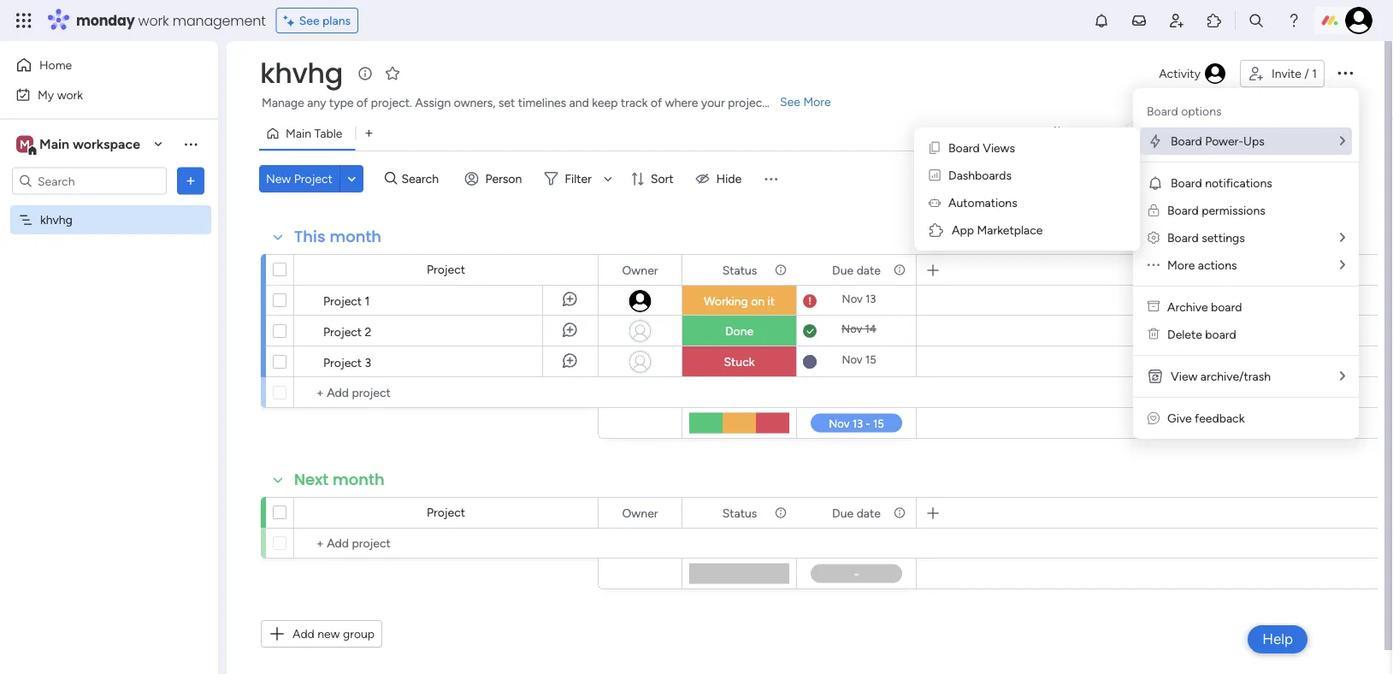 Task type: locate. For each thing, give the bounding box(es) containing it.
2 owner field from the top
[[618, 504, 663, 522]]

1 right / on the right
[[1313, 66, 1318, 81]]

1 vertical spatial list arrow image
[[1341, 231, 1346, 244]]

khvhg up any
[[260, 54, 343, 92]]

2 due from the top
[[833, 506, 854, 520]]

0 vertical spatial khvhg
[[260, 54, 343, 92]]

filter button
[[538, 165, 619, 193]]

board right the v2 views icon
[[949, 141, 980, 155]]

see for see plans
[[299, 13, 320, 28]]

month right 'next'
[[333, 469, 385, 491]]

help button
[[1248, 625, 1308, 654]]

board for board power-ups
[[1171, 134, 1203, 148]]

column information image for status
[[774, 263, 788, 277]]

due
[[833, 263, 854, 277], [833, 506, 854, 520]]

column information image
[[774, 506, 788, 520], [893, 506, 907, 520]]

see for see more
[[780, 95, 801, 109]]

1 vertical spatial status field
[[718, 504, 762, 522]]

type
[[329, 95, 354, 110]]

board notifications
[[1171, 176, 1273, 190]]

1 column information image from the left
[[774, 506, 788, 520]]

gary orlando image
[[1346, 7, 1373, 34]]

feedback
[[1195, 411, 1245, 426]]

1 horizontal spatial khvhg
[[260, 54, 343, 92]]

2 vertical spatial nov
[[842, 353, 863, 367]]

where
[[665, 95, 699, 110]]

0 horizontal spatial see
[[299, 13, 320, 28]]

1 horizontal spatial work
[[138, 11, 169, 30]]

board right board notifications icon
[[1171, 176, 1203, 190]]

1 of from the left
[[357, 95, 368, 110]]

3 list arrow image from the top
[[1341, 259, 1346, 271]]

menu containing board options
[[1134, 88, 1360, 439]]

work
[[138, 11, 169, 30], [57, 87, 83, 102]]

1 column information image from the left
[[774, 263, 788, 277]]

2 column information image from the left
[[893, 263, 907, 277]]

permissions
[[1202, 203, 1266, 218]]

see inside button
[[299, 13, 320, 28]]

board for board settings
[[1168, 231, 1199, 245]]

view archive/trash
[[1171, 369, 1271, 384]]

3 nov from the top
[[842, 353, 863, 367]]

automate
[[1250, 126, 1303, 141]]

month inside this month "field"
[[330, 226, 382, 248]]

khvhg
[[260, 54, 343, 92], [40, 213, 73, 227]]

1 vertical spatial due date field
[[828, 504, 885, 522]]

activity button
[[1153, 60, 1234, 87]]

0 vertical spatial more
[[804, 95, 831, 109]]

dapulse admin menu image
[[1148, 231, 1160, 245]]

2 vertical spatial list arrow image
[[1341, 259, 1346, 271]]

Search in workspace field
[[36, 171, 143, 191]]

main
[[286, 126, 311, 141], [39, 136, 69, 152]]

delete board
[[1168, 327, 1237, 342]]

0 horizontal spatial khvhg
[[40, 213, 73, 227]]

Owner field
[[618, 261, 663, 279], [618, 504, 663, 522]]

main inside 'button'
[[286, 126, 311, 141]]

0 vertical spatial nov
[[842, 292, 863, 306]]

list arrow image
[[1341, 370, 1346, 382]]

1 horizontal spatial 1
[[1313, 66, 1318, 81]]

main table button
[[259, 120, 355, 147]]

0 horizontal spatial main
[[39, 136, 69, 152]]

0 horizontal spatial column information image
[[774, 506, 788, 520]]

board down archive board
[[1206, 327, 1237, 342]]

1 vertical spatial nov
[[842, 322, 863, 336]]

board down board options
[[1171, 134, 1203, 148]]

0 horizontal spatial work
[[57, 87, 83, 102]]

angle down image
[[348, 172, 356, 185]]

Due date field
[[828, 261, 885, 279], [828, 504, 885, 522]]

board up board power-ups image
[[1147, 104, 1179, 118]]

views
[[983, 141, 1016, 155]]

m
[[20, 137, 30, 151]]

1 vertical spatial owner
[[622, 506, 658, 520]]

work right the monday
[[138, 11, 169, 30]]

help image
[[1286, 12, 1303, 29]]

it
[[768, 294, 775, 308]]

board power-ups
[[1171, 134, 1265, 148]]

month inside next month field
[[333, 469, 385, 491]]

1 list arrow image from the top
[[1341, 135, 1346, 147]]

0 vertical spatial due date
[[833, 263, 881, 277]]

project.
[[371, 95, 412, 110]]

done
[[725, 324, 754, 338]]

1 horizontal spatial column information image
[[893, 263, 907, 277]]

1
[[1313, 66, 1318, 81], [365, 293, 370, 308]]

main right workspace "image" in the top left of the page
[[39, 136, 69, 152]]

+ Add project text field
[[303, 533, 590, 554]]

1 due date field from the top
[[828, 261, 885, 279]]

workspace options image
[[182, 135, 199, 153]]

due date
[[833, 263, 881, 277], [833, 506, 881, 520]]

timelines
[[518, 95, 567, 110]]

app marketplace
[[952, 223, 1043, 237]]

board up 'delete board'
[[1212, 300, 1243, 314]]

see left plans
[[299, 13, 320, 28]]

main for main table
[[286, 126, 311, 141]]

1 vertical spatial see
[[780, 95, 801, 109]]

add
[[293, 627, 315, 641]]

board
[[1147, 104, 1179, 118], [1171, 134, 1203, 148], [949, 141, 980, 155], [1171, 176, 1203, 190], [1168, 203, 1199, 218], [1168, 231, 1199, 245]]

1 vertical spatial due date
[[833, 506, 881, 520]]

1 vertical spatial owner field
[[618, 504, 663, 522]]

month
[[330, 226, 382, 248], [333, 469, 385, 491]]

0 vertical spatial see
[[299, 13, 320, 28]]

new project
[[266, 172, 333, 186]]

1 vertical spatial board
[[1206, 327, 1237, 342]]

1 vertical spatial status
[[723, 506, 757, 520]]

nov for nov 13
[[842, 292, 863, 306]]

0 vertical spatial owner
[[622, 263, 658, 277]]

nov left 15
[[842, 353, 863, 367]]

2 column information image from the left
[[893, 506, 907, 520]]

monday
[[76, 11, 135, 30]]

0 vertical spatial owner field
[[618, 261, 663, 279]]

3
[[365, 355, 372, 370]]

2 date from the top
[[857, 506, 881, 520]]

1 horizontal spatial column information image
[[893, 506, 907, 520]]

hide
[[717, 172, 742, 186]]

more right project
[[804, 95, 831, 109]]

next
[[294, 469, 329, 491]]

invite / 1 button
[[1241, 60, 1325, 87]]

work right my
[[57, 87, 83, 102]]

date
[[857, 263, 881, 277], [857, 506, 881, 520]]

person
[[486, 172, 522, 186]]

1 horizontal spatial main
[[286, 126, 311, 141]]

nov left 13
[[842, 292, 863, 306]]

board for delete board
[[1206, 327, 1237, 342]]

1 vertical spatial date
[[857, 506, 881, 520]]

1 vertical spatial due
[[833, 506, 854, 520]]

option
[[0, 204, 218, 208]]

project 2
[[323, 324, 372, 339]]

1 vertical spatial khvhg
[[40, 213, 73, 227]]

board for archive board
[[1212, 300, 1243, 314]]

2 due date field from the top
[[828, 504, 885, 522]]

1 up 2
[[365, 293, 370, 308]]

dapulse archived image
[[1148, 300, 1160, 314]]

table
[[314, 126, 343, 141]]

sort
[[651, 172, 674, 186]]

board for board notifications
[[1171, 176, 1203, 190]]

1 vertical spatial 1
[[365, 293, 370, 308]]

of
[[357, 95, 368, 110], [651, 95, 662, 110]]

working
[[704, 294, 748, 308]]

month for this month
[[330, 226, 382, 248]]

see right project
[[780, 95, 801, 109]]

1 due from the top
[[833, 263, 854, 277]]

of right the type
[[357, 95, 368, 110]]

0 vertical spatial date
[[857, 263, 881, 277]]

list arrow image
[[1341, 135, 1346, 147], [1341, 231, 1346, 244], [1341, 259, 1346, 271]]

column information image for status
[[774, 506, 788, 520]]

2 list arrow image from the top
[[1341, 231, 1346, 244]]

1 vertical spatial month
[[333, 469, 385, 491]]

person button
[[458, 165, 532, 193]]

khvhg down "search in workspace" field
[[40, 213, 73, 227]]

Status field
[[718, 261, 762, 279], [718, 504, 762, 522]]

due date field for column information image associated with due date
[[828, 261, 885, 279]]

work for monday
[[138, 11, 169, 30]]

home button
[[10, 51, 184, 79]]

work inside button
[[57, 87, 83, 102]]

0 vertical spatial board
[[1212, 300, 1243, 314]]

1 horizontal spatial more
[[1168, 258, 1196, 273]]

0 vertical spatial due
[[833, 263, 854, 277]]

main left "table"
[[286, 126, 311, 141]]

board right dapulse admin menu icon
[[1168, 231, 1199, 245]]

apps image
[[1206, 12, 1223, 29]]

archive/trash
[[1201, 369, 1271, 384]]

0 vertical spatial due date field
[[828, 261, 885, 279]]

0 vertical spatial list arrow image
[[1341, 135, 1346, 147]]

nov left 14
[[842, 322, 863, 336]]

hide button
[[689, 165, 752, 193]]

0 vertical spatial work
[[138, 11, 169, 30]]

main inside workspace selection element
[[39, 136, 69, 152]]

1 horizontal spatial see
[[780, 95, 801, 109]]

1 nov from the top
[[842, 292, 863, 306]]

delete
[[1168, 327, 1203, 342]]

options image
[[1336, 62, 1356, 83]]

owners,
[[454, 95, 496, 110]]

add to favorites image
[[384, 65, 401, 82]]

1 inside button
[[1313, 66, 1318, 81]]

0 horizontal spatial of
[[357, 95, 368, 110]]

1 horizontal spatial of
[[651, 95, 662, 110]]

board right 'v2 permission outline' icon
[[1168, 203, 1199, 218]]

group
[[343, 627, 375, 641]]

more right more dots image on the top right of the page
[[1168, 258, 1196, 273]]

dapulse integrations image
[[1051, 127, 1064, 140]]

see more link
[[779, 93, 833, 110]]

2 nov from the top
[[842, 322, 863, 336]]

0 horizontal spatial column information image
[[774, 263, 788, 277]]

project
[[294, 172, 333, 186], [427, 262, 466, 277], [323, 293, 362, 308], [323, 324, 362, 339], [323, 355, 362, 370], [427, 505, 466, 520]]

app
[[952, 223, 975, 237]]

1 vertical spatial work
[[57, 87, 83, 102]]

owner
[[622, 263, 658, 277], [622, 506, 658, 520]]

1 due date from the top
[[833, 263, 881, 277]]

0 vertical spatial status field
[[718, 261, 762, 279]]

menu
[[1134, 88, 1360, 439]]

v2 overdue deadline image
[[803, 293, 817, 309]]

column information image
[[774, 263, 788, 277], [893, 263, 907, 277]]

0 vertical spatial status
[[723, 263, 757, 277]]

show board description image
[[355, 65, 376, 82]]

2
[[365, 324, 372, 339]]

of right track
[[651, 95, 662, 110]]

nov
[[842, 292, 863, 306], [842, 322, 863, 336], [842, 353, 863, 367]]

month right 'this'
[[330, 226, 382, 248]]

see
[[299, 13, 320, 28], [780, 95, 801, 109]]

list arrow image for board power-ups
[[1341, 135, 1346, 147]]

arrow down image
[[598, 169, 619, 189]]

stuck
[[724, 355, 755, 369]]

0 vertical spatial 1
[[1313, 66, 1318, 81]]

my
[[38, 87, 54, 102]]

0 vertical spatial month
[[330, 226, 382, 248]]

v2 automations outline image
[[929, 196, 941, 210]]



Task type: describe. For each thing, give the bounding box(es) containing it.
v2 done deadline image
[[803, 323, 817, 339]]

project 1
[[323, 293, 370, 308]]

1 owner field from the top
[[618, 261, 663, 279]]

2 status from the top
[[723, 506, 757, 520]]

+ Add project text field
[[303, 382, 590, 403]]

v2 permission outline image
[[1149, 203, 1159, 218]]

filter
[[565, 172, 592, 186]]

assign
[[415, 95, 451, 110]]

power-
[[1206, 134, 1244, 148]]

board notifications image
[[1147, 175, 1164, 192]]

search everything image
[[1248, 12, 1265, 29]]

notifications image
[[1093, 12, 1111, 29]]

nov 15
[[842, 353, 877, 367]]

workspace selection element
[[16, 134, 143, 156]]

column information image for due date
[[893, 263, 907, 277]]

this
[[294, 226, 326, 248]]

new
[[266, 172, 291, 186]]

this month
[[294, 226, 382, 248]]

column information image for due date
[[893, 506, 907, 520]]

1 status field from the top
[[718, 261, 762, 279]]

main table
[[286, 126, 343, 141]]

dashboards
[[949, 168, 1012, 183]]

nov 13
[[842, 292, 876, 306]]

2 due date from the top
[[833, 506, 881, 520]]

1 vertical spatial more
[[1168, 258, 1196, 273]]

integrate
[[1071, 126, 1120, 141]]

board views
[[949, 141, 1016, 155]]

v2 views icon image
[[930, 141, 940, 155]]

app marketplace image
[[928, 222, 945, 239]]

automations
[[949, 196, 1018, 210]]

project 3
[[323, 355, 372, 370]]

more actions
[[1168, 258, 1238, 273]]

sort button
[[624, 165, 684, 193]]

on
[[751, 294, 765, 308]]

select product image
[[15, 12, 33, 29]]

board options
[[1147, 104, 1222, 118]]

workspace image
[[16, 135, 33, 154]]

monday work management
[[76, 11, 266, 30]]

more dots image
[[1148, 258, 1160, 273]]

1 owner from the top
[[622, 263, 658, 277]]

due date field for column information icon for due date
[[828, 504, 885, 522]]

give feedback
[[1168, 411, 1245, 426]]

main workspace
[[39, 136, 140, 152]]

track
[[621, 95, 648, 110]]

board for board permissions
[[1168, 203, 1199, 218]]

khvhg field
[[256, 54, 347, 92]]

new project button
[[259, 165, 340, 193]]

working on it
[[704, 294, 775, 308]]

set
[[499, 95, 515, 110]]

ups
[[1244, 134, 1265, 148]]

This month field
[[290, 226, 386, 248]]

nov 14
[[842, 322, 877, 336]]

manage any type of project. assign owners, set timelines and keep track of where your project stands.
[[262, 95, 808, 110]]

see plans button
[[276, 8, 359, 33]]

view archive/trash image
[[1147, 368, 1164, 385]]

board for board options
[[1147, 104, 1179, 118]]

see more
[[780, 95, 831, 109]]

notifications
[[1206, 176, 1273, 190]]

help
[[1263, 631, 1294, 648]]

v2 overview line image
[[930, 168, 941, 183]]

2 of from the left
[[651, 95, 662, 110]]

board permissions
[[1168, 203, 1266, 218]]

v2 delete line image
[[1148, 327, 1160, 342]]

stands.
[[770, 95, 808, 110]]

marketplace
[[977, 223, 1043, 237]]

board power-ups image
[[1147, 133, 1164, 150]]

board for board views
[[949, 141, 980, 155]]

plans
[[323, 13, 351, 28]]

work for my
[[57, 87, 83, 102]]

v2 user feedback image
[[1148, 411, 1160, 426]]

options image
[[182, 172, 199, 190]]

nov for nov 14
[[842, 322, 863, 336]]

board settings
[[1168, 231, 1246, 245]]

Next month field
[[290, 469, 389, 491]]

any
[[307, 95, 326, 110]]

Search field
[[397, 167, 449, 191]]

invite
[[1272, 66, 1302, 81]]

activity
[[1160, 66, 1201, 81]]

14
[[865, 322, 877, 336]]

invite members image
[[1169, 12, 1186, 29]]

invite / 1
[[1272, 66, 1318, 81]]

add view image
[[366, 127, 373, 140]]

workspace
[[73, 136, 140, 152]]

nov for nov 15
[[842, 353, 863, 367]]

next month
[[294, 469, 385, 491]]

inbox image
[[1131, 12, 1148, 29]]

2 owner from the top
[[622, 506, 658, 520]]

list arrow image for more actions
[[1341, 259, 1346, 271]]

view
[[1171, 369, 1198, 384]]

collapse board header image
[[1342, 127, 1355, 140]]

0 horizontal spatial more
[[804, 95, 831, 109]]

options
[[1182, 104, 1222, 118]]

project inside button
[[294, 172, 333, 186]]

/
[[1305, 66, 1310, 81]]

autopilot image
[[1228, 122, 1243, 144]]

list arrow image for board settings
[[1341, 231, 1346, 244]]

new
[[318, 627, 340, 641]]

0 horizontal spatial 1
[[365, 293, 370, 308]]

1 date from the top
[[857, 263, 881, 277]]

and
[[570, 95, 589, 110]]

archive board
[[1168, 300, 1243, 314]]

manage
[[262, 95, 304, 110]]

v2 search image
[[385, 169, 397, 188]]

menu image
[[763, 170, 780, 187]]

see plans
[[299, 13, 351, 28]]

2 status field from the top
[[718, 504, 762, 522]]

give
[[1168, 411, 1192, 426]]

1 status from the top
[[723, 263, 757, 277]]

khvhg list box
[[0, 202, 218, 465]]

add new group button
[[261, 620, 383, 648]]

khvhg inside list box
[[40, 213, 73, 227]]

home
[[39, 58, 72, 72]]

add new group
[[293, 627, 375, 641]]

13
[[866, 292, 876, 306]]

keep
[[592, 95, 618, 110]]

archive
[[1168, 300, 1209, 314]]

management
[[173, 11, 266, 30]]

settings
[[1202, 231, 1246, 245]]

main for main workspace
[[39, 136, 69, 152]]

your
[[701, 95, 725, 110]]

15
[[866, 353, 877, 367]]

month for next month
[[333, 469, 385, 491]]

actions
[[1198, 258, 1238, 273]]



Task type: vqa. For each thing, say whether or not it's contained in the screenshot.
Gary Orlando dialog
no



